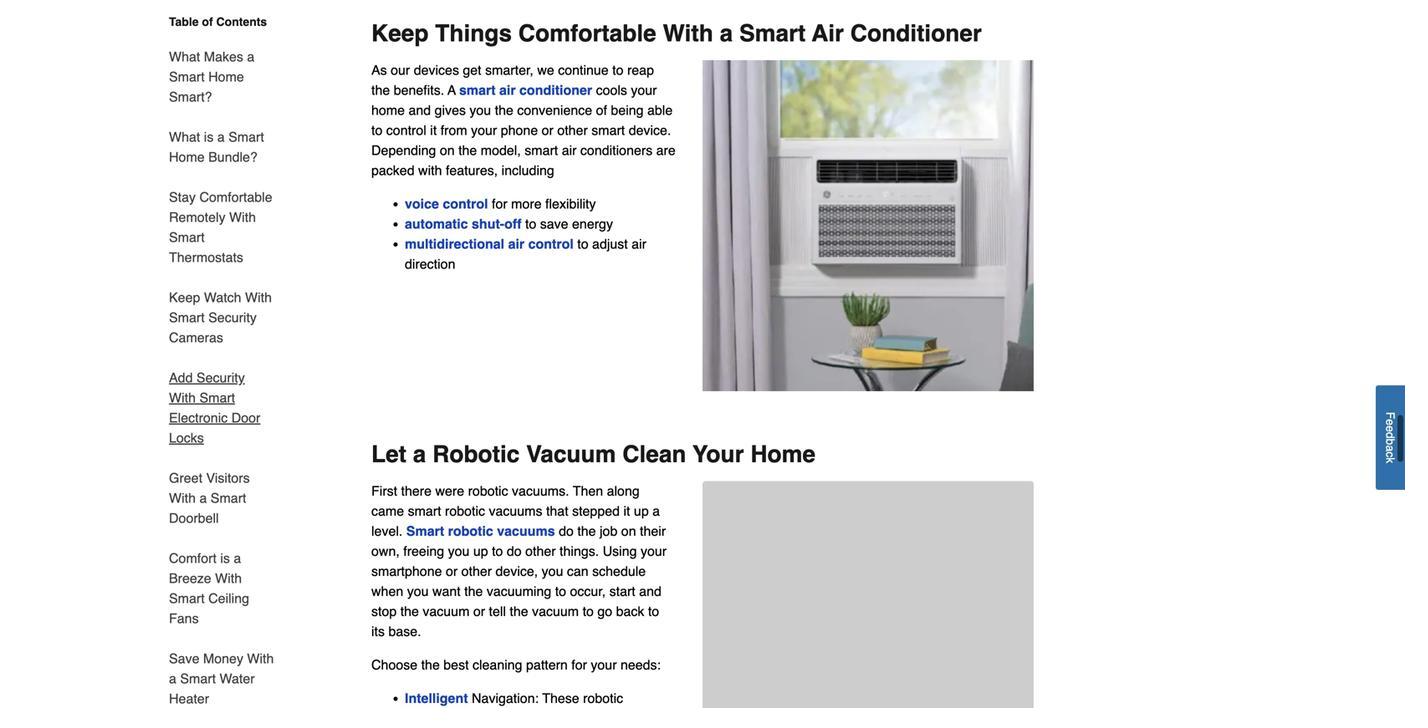 Task type: locate. For each thing, give the bounding box(es) containing it.
what inside what makes a smart home smart?
[[169, 49, 200, 64]]

1 vertical spatial vacuums
[[497, 524, 555, 539]]

2 vertical spatial other
[[461, 564, 492, 579]]

smart up electronic on the left
[[199, 390, 235, 406]]

what down smart?
[[169, 129, 200, 145]]

f e e d b a c k button
[[1376, 386, 1406, 490]]

comfortable down bundle? on the top left of the page
[[200, 189, 272, 205]]

0 horizontal spatial keep
[[169, 290, 200, 305]]

let
[[371, 441, 407, 468]]

smart up conditioners in the top of the page
[[592, 122, 625, 138]]

air
[[499, 82, 516, 98], [562, 142, 577, 158], [508, 236, 525, 252], [632, 236, 647, 252]]

smart down there
[[408, 504, 441, 519]]

0 horizontal spatial for
[[492, 196, 508, 211]]

2 horizontal spatial or
[[542, 122, 554, 138]]

other up device,
[[526, 544, 556, 559]]

smart left air
[[740, 20, 806, 47]]

your down their
[[641, 544, 667, 559]]

home inside what makes a smart home smart?
[[208, 69, 244, 84]]

and inside cools your home and gives you the convenience of being able to control it from your phone or other smart device. depending on the model, smart air conditioners are packed with features, including
[[409, 102, 431, 118]]

control up "automatic shut-off" link
[[443, 196, 488, 211]]

air right the adjust
[[632, 236, 647, 252]]

0 horizontal spatial vacuum
[[423, 604, 470, 620]]

air
[[812, 20, 844, 47]]

it inside cools your home and gives you the convenience of being able to control it from your phone or other smart device. depending on the model, smart air conditioners are packed with features, including
[[430, 122, 437, 138]]

0 vertical spatial on
[[440, 142, 455, 158]]

using
[[603, 544, 637, 559]]

1 horizontal spatial and
[[639, 584, 662, 600]]

2 horizontal spatial other
[[557, 122, 588, 138]]

0 horizontal spatial on
[[440, 142, 455, 158]]

navigation:
[[472, 691, 539, 707]]

up down smart robotic vacuums
[[473, 544, 488, 559]]

your up model,
[[471, 122, 497, 138]]

0 vertical spatial keep
[[371, 20, 429, 47]]

door
[[231, 410, 261, 426]]

and
[[409, 102, 431, 118], [639, 584, 662, 600]]

on right job
[[621, 524, 636, 539]]

1 horizontal spatial control
[[443, 196, 488, 211]]

with down add
[[169, 390, 196, 406]]

smart?
[[169, 89, 212, 105]]

fans
[[169, 611, 199, 627]]

1 horizontal spatial up
[[634, 504, 649, 519]]

want
[[432, 584, 461, 600]]

what
[[169, 49, 200, 64], [169, 129, 200, 145]]

2 vertical spatial home
[[751, 441, 816, 468]]

0 horizontal spatial of
[[202, 15, 213, 28]]

home for bundle?
[[169, 149, 205, 165]]

e up d
[[1384, 420, 1398, 426]]

vacuums down that
[[497, 524, 555, 539]]

1 horizontal spatial keep
[[371, 20, 429, 47]]

to down energy on the top left
[[577, 236, 589, 252]]

of inside cools your home and gives you the convenience of being able to control it from your phone or other smart device. depending on the model, smart air conditioners are packed with features, including
[[596, 102, 607, 118]]

smart up smart?
[[169, 69, 205, 84]]

off
[[505, 216, 522, 232]]

1 horizontal spatial vacuum
[[532, 604, 579, 620]]

device,
[[496, 564, 538, 579]]

you left can
[[542, 564, 563, 579]]

to inside as our devices get smarter, we continue to reap the benefits. a
[[613, 62, 624, 78]]

your inside do the job on their own, freeing you up to do other things. using your smartphone or other device, you can schedule when you want the vacuuming to occur, start and stop the vacuum or tell the vacuum to go back to its base.
[[641, 544, 667, 559]]

for
[[492, 196, 508, 211], [572, 658, 587, 673]]

save money with a smart water heater
[[169, 651, 274, 707]]

keep inside keep watch with smart security cameras
[[169, 290, 200, 305]]

is for comfort
[[220, 551, 230, 566]]

other
[[557, 122, 588, 138], [526, 544, 556, 559], [461, 564, 492, 579]]

money
[[203, 651, 243, 667]]

water
[[220, 671, 255, 687]]

0 vertical spatial for
[[492, 196, 508, 211]]

home for smart?
[[208, 69, 244, 84]]

2 vertical spatial or
[[473, 604, 485, 620]]

0 vertical spatial comfortable
[[519, 20, 656, 47]]

for right pattern
[[572, 658, 587, 673]]

1 vertical spatial what
[[169, 129, 200, 145]]

smart up the freeing
[[406, 524, 444, 539]]

1 vertical spatial of
[[596, 102, 607, 118]]

the
[[371, 82, 390, 98], [495, 102, 514, 118], [459, 142, 477, 158], [578, 524, 596, 539], [464, 584, 483, 600], [400, 604, 419, 620], [510, 604, 528, 620], [421, 658, 440, 673]]

occur,
[[570, 584, 606, 600]]

of right table
[[202, 15, 213, 28]]

keep for keep things comfortable with a smart air conditioner
[[371, 20, 429, 47]]

1 vertical spatial keep
[[169, 290, 200, 305]]

is for what
[[204, 129, 214, 145]]

keep things comfortable with a smart air conditioner
[[371, 20, 982, 47]]

table of contents
[[169, 15, 267, 28]]

1 horizontal spatial or
[[473, 604, 485, 620]]

to inside cools your home and gives you the convenience of being able to control it from your phone or other smart device. depending on the model, smart air conditioners are packed with features, including
[[371, 122, 383, 138]]

0 vertical spatial vacuums
[[489, 504, 543, 519]]

a inside first there were robotic vacuums. then along came smart robotic vacuums that stepped it up a level.
[[653, 504, 660, 519]]

with up the water
[[247, 651, 274, 667]]

smart up bundle? on the top left of the page
[[229, 129, 264, 145]]

smart up "fans"
[[169, 591, 205, 607]]

add security with smart electronic door locks link
[[169, 358, 274, 458]]

0 vertical spatial other
[[557, 122, 588, 138]]

e up b
[[1384, 426, 1398, 433]]

1 vertical spatial up
[[473, 544, 488, 559]]

0 horizontal spatial comfortable
[[200, 189, 272, 205]]

1 vertical spatial and
[[639, 584, 662, 600]]

do the job on their own, freeing you up to do other things. using your smartphone or other device, you can schedule when you want the vacuuming to occur, start and stop the vacuum or tell the vacuum to go back to its base.
[[371, 524, 667, 640]]

with
[[663, 20, 714, 47], [229, 210, 256, 225], [245, 290, 272, 305], [169, 390, 196, 406], [169, 491, 196, 506], [215, 571, 242, 586], [247, 651, 274, 667]]

for up shut- at the top left of the page
[[492, 196, 508, 211]]

other left device,
[[461, 564, 492, 579]]

keep for keep watch with smart security cameras
[[169, 290, 200, 305]]

smart robotic vacuums link
[[406, 524, 555, 539]]

1 horizontal spatial on
[[621, 524, 636, 539]]

0 vertical spatial what
[[169, 49, 200, 64]]

other down convenience
[[557, 122, 588, 138]]

a
[[448, 82, 456, 98]]

a inside what is a smart home bundle?
[[217, 129, 225, 145]]

2 what from the top
[[169, 129, 200, 145]]

home up stay
[[169, 149, 205, 165]]

smart down remotely
[[169, 230, 205, 245]]

is up bundle? on the top left of the page
[[204, 129, 214, 145]]

0 horizontal spatial up
[[473, 544, 488, 559]]

1 vertical spatial do
[[507, 544, 522, 559]]

keep left watch
[[169, 290, 200, 305]]

1 what from the top
[[169, 49, 200, 64]]

heater
[[169, 691, 209, 707]]

voice
[[405, 196, 439, 211]]

vacuum down want
[[423, 604, 470, 620]]

on
[[440, 142, 455, 158], [621, 524, 636, 539]]

control up depending
[[386, 122, 427, 138]]

on inside cools your home and gives you the convenience of being able to control it from your phone or other smart device. depending on the model, smart air conditioners are packed with features, including
[[440, 142, 455, 158]]

with right watch
[[245, 290, 272, 305]]

1 vertical spatial on
[[621, 524, 636, 539]]

depending
[[371, 142, 436, 158]]

1 vertical spatial it
[[624, 504, 630, 519]]

your down reap
[[631, 82, 657, 98]]

1 vertical spatial control
[[443, 196, 488, 211]]

or down convenience
[[542, 122, 554, 138]]

it left from
[[430, 122, 437, 138]]

keep
[[371, 20, 429, 47], [169, 290, 200, 305]]

phone
[[501, 122, 538, 138]]

0 vertical spatial home
[[208, 69, 244, 84]]

contents
[[216, 15, 267, 28]]

0 vertical spatial do
[[559, 524, 574, 539]]

air down convenience
[[562, 142, 577, 158]]

with inside "add security with smart electronic door locks"
[[169, 390, 196, 406]]

1 horizontal spatial home
[[208, 69, 244, 84]]

and right start
[[639, 584, 662, 600]]

2 vertical spatial control
[[528, 236, 574, 252]]

home inside what is a smart home bundle?
[[169, 149, 205, 165]]

d
[[1384, 433, 1398, 439]]

0 vertical spatial is
[[204, 129, 214, 145]]

needs:
[[621, 658, 661, 673]]

smart down visitors
[[211, 491, 246, 506]]

cameras
[[169, 330, 223, 346]]

the left best
[[421, 658, 440, 673]]

when
[[371, 584, 403, 600]]

to down home
[[371, 122, 383, 138]]

as our devices get smarter, we continue to reap the benefits. a
[[371, 62, 654, 98]]

0 vertical spatial of
[[202, 15, 213, 28]]

to left "go" on the bottom of the page
[[583, 604, 594, 620]]

and down benefits.
[[409, 102, 431, 118]]

f e e d b a c k
[[1384, 412, 1398, 464]]

is inside the comfort is a breeze with smart ceiling fans
[[220, 551, 230, 566]]

0 horizontal spatial control
[[386, 122, 427, 138]]

is
[[204, 129, 214, 145], [220, 551, 230, 566]]

with inside greet visitors with a smart doorbell
[[169, 491, 196, 506]]

smart inside greet visitors with a smart doorbell
[[211, 491, 246, 506]]

vacuums down vacuums.
[[489, 504, 543, 519]]

with inside the comfort is a breeze with smart ceiling fans
[[215, 571, 242, 586]]

air inside cools your home and gives you the convenience of being able to control it from your phone or other smart device. depending on the model, smart air conditioners are packed with features, including
[[562, 142, 577, 158]]

is right comfort
[[220, 551, 230, 566]]

0 vertical spatial security
[[208, 310, 257, 325]]

0 horizontal spatial it
[[430, 122, 437, 138]]

or up want
[[446, 564, 458, 579]]

vacuum
[[423, 604, 470, 620], [532, 604, 579, 620]]

smart up cameras
[[169, 310, 205, 325]]

do down that
[[559, 524, 574, 539]]

keep watch with smart security cameras
[[169, 290, 272, 346]]

of down cools
[[596, 102, 607, 118]]

go
[[598, 604, 613, 620]]

1 e from the top
[[1384, 420, 1398, 426]]

smartphone
[[371, 564, 442, 579]]

1 vertical spatial security
[[197, 370, 245, 386]]

0 vertical spatial it
[[430, 122, 437, 138]]

1 horizontal spatial of
[[596, 102, 607, 118]]

0 vertical spatial control
[[386, 122, 427, 138]]

or
[[542, 122, 554, 138], [446, 564, 458, 579], [473, 604, 485, 620]]

comfortable up continue
[[519, 20, 656, 47]]

0 horizontal spatial do
[[507, 544, 522, 559]]

with inside save money with a smart water heater
[[247, 651, 274, 667]]

smart inside save money with a smart water heater
[[180, 671, 216, 687]]

smart inside first there were robotic vacuums. then along came smart robotic vacuums that stepped it up a level.
[[408, 504, 441, 519]]

c
[[1384, 452, 1398, 458]]

1 vertical spatial other
[[526, 544, 556, 559]]

home
[[371, 102, 405, 118]]

you down smartphone
[[407, 584, 429, 600]]

with down greet
[[169, 491, 196, 506]]

0 horizontal spatial is
[[204, 129, 214, 145]]

what is a smart home bundle? link
[[169, 117, 274, 177]]

a inside the comfort is a breeze with smart ceiling fans
[[234, 551, 241, 566]]

security down watch
[[208, 310, 257, 325]]

ivory furniture and rug, a glass table and a black samsung robotic vacuum on wood floor. image
[[703, 482, 1034, 709]]

thermostats
[[169, 250, 243, 265]]

to inside voice control for more flexibility automatic shut-off to save energy
[[525, 216, 537, 232]]

voice control for more flexibility automatic shut-off to save energy
[[405, 196, 613, 232]]

on down from
[[440, 142, 455, 158]]

table of contents element
[[149, 13, 274, 709]]

first
[[371, 484, 397, 499]]

with inside keep watch with smart security cameras
[[245, 290, 272, 305]]

1 horizontal spatial for
[[572, 658, 587, 673]]

0 vertical spatial up
[[634, 504, 649, 519]]

home down makes
[[208, 69, 244, 84]]

their
[[640, 524, 666, 539]]

the up phone
[[495, 102, 514, 118]]

conditioner
[[851, 20, 982, 47]]

things.
[[560, 544, 599, 559]]

with right remotely
[[229, 210, 256, 225]]

security right add
[[197, 370, 245, 386]]

b
[[1384, 439, 1398, 446]]

a
[[720, 20, 733, 47], [247, 49, 255, 64], [217, 129, 225, 145], [413, 441, 426, 468], [1384, 446, 1398, 452], [199, 491, 207, 506], [653, 504, 660, 519], [234, 551, 241, 566], [169, 671, 176, 687]]

a white g e smart air conditioner, a glass table, books, a plant, a green chair and white curtains. image
[[703, 60, 1034, 391]]

0 horizontal spatial home
[[169, 149, 205, 165]]

job
[[600, 524, 618, 539]]

the down vacuuming
[[510, 604, 528, 620]]

to right the off
[[525, 216, 537, 232]]

then
[[573, 484, 603, 499]]

vacuums inside first there were robotic vacuums. then along came smart robotic vacuums that stepped it up a level.
[[489, 504, 543, 519]]

it down along
[[624, 504, 630, 519]]

1 vertical spatial for
[[572, 658, 587, 673]]

air inside to adjust air direction
[[632, 236, 647, 252]]

table
[[169, 15, 199, 28]]

home right your
[[751, 441, 816, 468]]

with up ceiling
[[215, 571, 242, 586]]

control down save
[[528, 236, 574, 252]]

1 horizontal spatial is
[[220, 551, 230, 566]]

0 vertical spatial and
[[409, 102, 431, 118]]

the right want
[[464, 584, 483, 600]]

the down as
[[371, 82, 390, 98]]

2 vacuum from the left
[[532, 604, 579, 620]]

do up device,
[[507, 544, 522, 559]]

what down table
[[169, 49, 200, 64]]

or left tell
[[473, 604, 485, 620]]

1 vertical spatial or
[[446, 564, 458, 579]]

2 horizontal spatial control
[[528, 236, 574, 252]]

1 vertical spatial is
[[220, 551, 230, 566]]

stay comfortable remotely with smart thermostats link
[[169, 177, 274, 278]]

keep up our
[[371, 20, 429, 47]]

what inside what is a smart home bundle?
[[169, 129, 200, 145]]

it
[[430, 122, 437, 138], [624, 504, 630, 519]]

a inside what makes a smart home smart?
[[247, 49, 255, 64]]

stop
[[371, 604, 397, 620]]

1 horizontal spatial it
[[624, 504, 630, 519]]

1 vertical spatial home
[[169, 149, 205, 165]]

comfort is a breeze with smart ceiling fans
[[169, 551, 249, 627]]

up up their
[[634, 504, 649, 519]]

on inside do the job on their own, freeing you up to do other things. using your smartphone or other device, you can schedule when you want the vacuuming to occur, start and stop the vacuum or tell the vacuum to go back to its base.
[[621, 524, 636, 539]]

and inside do the job on their own, freeing you up to do other things. using your smartphone or other device, you can schedule when you want the vacuuming to occur, start and stop the vacuum or tell the vacuum to go back to its base.
[[639, 584, 662, 600]]

0 horizontal spatial and
[[409, 102, 431, 118]]

is inside what is a smart home bundle?
[[204, 129, 214, 145]]

it for control
[[430, 122, 437, 138]]

stepped
[[572, 504, 620, 519]]

ceiling
[[208, 591, 249, 607]]

locks
[[169, 430, 204, 446]]

1 vertical spatial comfortable
[[200, 189, 272, 205]]

it inside first there were robotic vacuums. then along came smart robotic vacuums that stepped it up a level.
[[624, 504, 630, 519]]

to up cools
[[613, 62, 624, 78]]

0 vertical spatial or
[[542, 122, 554, 138]]

security inside keep watch with smart security cameras
[[208, 310, 257, 325]]

smart up heater
[[180, 671, 216, 687]]

for inside voice control for more flexibility automatic shut-off to save energy
[[492, 196, 508, 211]]

your left needs:
[[591, 658, 617, 673]]

vacuum down occur,
[[532, 604, 579, 620]]

you right gives
[[470, 102, 491, 118]]



Task type: vqa. For each thing, say whether or not it's contained in the screenshot.
"Keep Watch With Smart Security Cameras" link
yes



Task type: describe. For each thing, give the bounding box(es) containing it.
we
[[537, 62, 554, 78]]

a inside greet visitors with a smart doorbell
[[199, 491, 207, 506]]

multidirectional air control link
[[405, 236, 574, 252]]

schedule
[[592, 564, 646, 579]]

a inside save money with a smart water heater
[[169, 671, 176, 687]]

from
[[441, 122, 467, 138]]

multidirectional
[[405, 236, 505, 252]]

device.
[[629, 122, 671, 138]]

adjust
[[592, 236, 628, 252]]

with inside stay comfortable remotely with smart thermostats
[[229, 210, 256, 225]]

greet
[[169, 471, 202, 486]]

shut-
[[472, 216, 505, 232]]

1 horizontal spatial comfortable
[[519, 20, 656, 47]]

control inside cools your home and gives you the convenience of being able to control it from your phone or other smart device. depending on the model, smart air conditioners are packed with features, including
[[386, 122, 427, 138]]

base.
[[389, 624, 421, 640]]

what for what makes a smart home smart?
[[169, 49, 200, 64]]

the up base.
[[400, 604, 419, 620]]

vacuum
[[526, 441, 616, 468]]

save
[[540, 216, 569, 232]]

choose
[[371, 658, 418, 673]]

up inside first there were robotic vacuums. then along came smart robotic vacuums that stepped it up a level.
[[634, 504, 649, 519]]

smart inside stay comfortable remotely with smart thermostats
[[169, 230, 205, 245]]

what makes a smart home smart?
[[169, 49, 255, 105]]

smart up including
[[525, 142, 558, 158]]

other inside cools your home and gives you the convenience of being able to control it from your phone or other smart device. depending on the model, smart air conditioners are packed with features, including
[[557, 122, 588, 138]]

doorbell
[[169, 511, 219, 526]]

came
[[371, 504, 404, 519]]

1 horizontal spatial other
[[526, 544, 556, 559]]

clean
[[623, 441, 686, 468]]

breeze
[[169, 571, 211, 586]]

its
[[371, 624, 385, 640]]

can
[[567, 564, 589, 579]]

up inside do the job on their own, freeing you up to do other things. using your smartphone or other device, you can schedule when you want the vacuuming to occur, start and stop the vacuum or tell the vacuum to go back to its base.
[[473, 544, 488, 559]]

add
[[169, 370, 193, 386]]

devices
[[414, 62, 459, 78]]

that
[[546, 504, 569, 519]]

k
[[1384, 458, 1398, 464]]

navigation: these robotic
[[405, 691, 666, 709]]

our
[[391, 62, 410, 78]]

packed
[[371, 163, 415, 178]]

own,
[[371, 544, 400, 559]]

1 vacuum from the left
[[423, 604, 470, 620]]

the up things. on the bottom
[[578, 524, 596, 539]]

conditioner
[[520, 82, 592, 98]]

a inside button
[[1384, 446, 1398, 452]]

more
[[511, 196, 542, 211]]

energy
[[572, 216, 613, 232]]

0 horizontal spatial other
[[461, 564, 492, 579]]

add security with smart electronic door locks
[[169, 370, 261, 446]]

1 horizontal spatial do
[[559, 524, 574, 539]]

stay comfortable remotely with smart thermostats
[[169, 189, 272, 265]]

comfortable inside stay comfortable remotely with smart thermostats
[[200, 189, 272, 205]]

automatic
[[405, 216, 468, 232]]

2 horizontal spatial home
[[751, 441, 816, 468]]

smart inside what makes a smart home smart?
[[169, 69, 205, 84]]

with up able
[[663, 20, 714, 47]]

you inside cools your home and gives you the convenience of being able to control it from your phone or other smart device. depending on the model, smart air conditioners are packed with features, including
[[470, 102, 491, 118]]

control inside voice control for more flexibility automatic shut-off to save energy
[[443, 196, 488, 211]]

bundle?
[[208, 149, 258, 165]]

robotic inside navigation: these robotic
[[583, 691, 623, 707]]

robotic
[[433, 441, 520, 468]]

security inside "add security with smart electronic door locks"
[[197, 370, 245, 386]]

smart air conditioner link
[[459, 82, 592, 98]]

back
[[616, 604, 645, 620]]

tell
[[489, 604, 506, 620]]

remotely
[[169, 210, 226, 225]]

being
[[611, 102, 644, 118]]

voice control link
[[405, 196, 488, 211]]

automatic shut-off link
[[405, 216, 522, 232]]

as
[[371, 62, 387, 78]]

along
[[607, 484, 640, 499]]

greet visitors with a smart doorbell
[[169, 471, 250, 526]]

convenience
[[517, 102, 592, 118]]

first there were robotic vacuums. then along came smart robotic vacuums that stepped it up a level.
[[371, 484, 660, 539]]

electronic
[[169, 410, 228, 426]]

intelligent
[[405, 691, 468, 707]]

it for stepped
[[624, 504, 630, 519]]

save
[[169, 651, 200, 667]]

keep watch with smart security cameras link
[[169, 278, 274, 358]]

air down the off
[[508, 236, 525, 252]]

or inside cools your home and gives you the convenience of being able to control it from your phone or other smart device. depending on the model, smart air conditioners are packed with features, including
[[542, 122, 554, 138]]

cleaning
[[473, 658, 523, 673]]

pattern
[[526, 658, 568, 673]]

comfort
[[169, 551, 217, 566]]

smart down 'get'
[[459, 82, 496, 98]]

with
[[418, 163, 442, 178]]

smart inside keep watch with smart security cameras
[[169, 310, 205, 325]]

the up features,
[[459, 142, 477, 158]]

smart inside what is a smart home bundle?
[[229, 129, 264, 145]]

there
[[401, 484, 432, 499]]

level.
[[371, 524, 403, 539]]

to right back
[[648, 604, 659, 620]]

watch
[[204, 290, 241, 305]]

your
[[693, 441, 744, 468]]

let a robotic vacuum clean your home
[[371, 441, 816, 468]]

reap
[[627, 62, 654, 78]]

0 horizontal spatial or
[[446, 564, 458, 579]]

freeing
[[403, 544, 444, 559]]

were
[[435, 484, 464, 499]]

to inside to adjust air direction
[[577, 236, 589, 252]]

the inside as our devices get smarter, we continue to reap the benefits. a
[[371, 82, 390, 98]]

2 e from the top
[[1384, 426, 1398, 433]]

to down smart robotic vacuums
[[492, 544, 503, 559]]

comfort is a breeze with smart ceiling fans link
[[169, 539, 274, 639]]

including
[[502, 163, 555, 178]]

smart inside the comfort is a breeze with smart ceiling fans
[[169, 591, 205, 607]]

benefits.
[[394, 82, 444, 98]]

smart inside "add security with smart electronic door locks"
[[199, 390, 235, 406]]

air down smarter,
[[499, 82, 516, 98]]

these
[[542, 691, 580, 707]]

features,
[[446, 163, 498, 178]]

what for what is a smart home bundle?
[[169, 129, 200, 145]]

smarter,
[[485, 62, 534, 78]]

vacuuming
[[487, 584, 552, 600]]

f
[[1384, 412, 1398, 420]]

to left occur,
[[555, 584, 566, 600]]

model,
[[481, 142, 521, 158]]

cools your home and gives you the convenience of being able to control it from your phone or other smart device. depending on the model, smart air conditioners are packed with features, including
[[371, 82, 676, 178]]

you down smart robotic vacuums 'link'
[[448, 544, 470, 559]]



